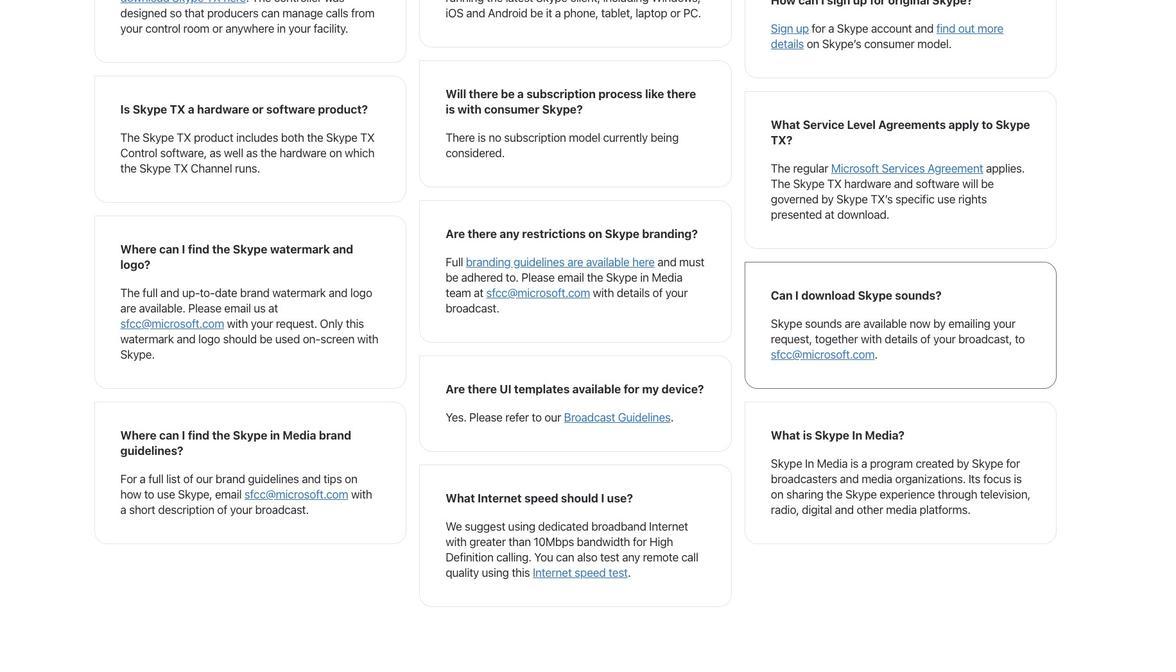 Task type: describe. For each thing, give the bounding box(es) containing it.
be inside and must be adhered to. please email the skype in media team at
[[446, 271, 459, 285]]

restrictions
[[523, 227, 586, 241]]

with inside will there be a subscription process like there is with consumer skype?
[[458, 103, 482, 116]]

for left my in the right of the page
[[624, 383, 640, 396]]

a inside for a full list of our brand guidelines and tips on how to use skype, email
[[140, 473, 146, 486]]

subscription inside there is no subscription model currently being considered.
[[504, 131, 567, 145]]

. inside are there ui templates available for my device? element
[[671, 411, 674, 425]]

software for product?
[[266, 103, 316, 116]]

governed
[[772, 193, 819, 206]]

the inside "applies. the skype tx hardware and software will be governed by skype tx's specific use rights presented at download."
[[772, 177, 791, 191]]

high
[[650, 536, 674, 549]]

use inside "applies. the skype tx hardware and software will be governed by skype tx's specific use rights presented at download."
[[938, 193, 956, 206]]

with inside skype sounds are available now by emailing your request, together with details of your broadcast, to sfcc@microsoft.com .
[[861, 333, 883, 346]]

our inside for a full list of our brand guidelines and tips on how to use skype, email
[[196, 473, 213, 486]]

broadcast,
[[959, 333, 1013, 346]]

can inside where can i find the skype watermark and logo?
[[159, 243, 179, 256]]

control
[[120, 146, 157, 160]]

available inside skype sounds are available now by emailing your request, together with details of your broadcast, to sfcc@microsoft.com .
[[864, 317, 908, 331]]

tx?
[[772, 134, 793, 147]]

channel
[[191, 162, 232, 175]]

considered.
[[446, 146, 505, 160]]

email inside and must be adhered to. please email the skype in media team at
[[558, 271, 585, 285]]

your inside with details of your broadcast.
[[666, 287, 688, 300]]

0 horizontal spatial internet
[[478, 492, 522, 506]]

are there any restrictions on skype branding?
[[446, 227, 698, 241]]

are inside the full and up-to-date brand watermark and logo are available. please email us at sfcc@microsoft.com
[[120, 302, 136, 315]]

refer
[[506, 411, 529, 425]]

where can i find the skype watermark and logo? element
[[94, 216, 407, 389]]

specific
[[896, 193, 935, 206]]

and must be adhered to. please email the skype in media team at
[[446, 256, 705, 300]]

together
[[816, 333, 859, 346]]

agreement
[[928, 162, 984, 175]]

skype.
[[120, 348, 155, 362]]

skype's
[[823, 37, 862, 51]]

sounds
[[806, 317, 843, 331]]

experience
[[880, 488, 936, 502]]

branding guidelines are available here link
[[466, 256, 655, 269]]

1 vertical spatial using
[[482, 567, 509, 580]]

there right the like
[[667, 87, 697, 101]]

request.
[[276, 317, 317, 331]]

0 vertical spatial any
[[500, 227, 520, 241]]

in inside . the controller was designed so that producers can manage calls from your control room or anywhere in your facility.
[[277, 22, 286, 35]]

available.
[[139, 302, 186, 315]]

apply
[[949, 118, 980, 132]]

will there be a subscription process like there is with consumer skype? element
[[420, 60, 732, 188]]

that
[[185, 6, 205, 20]]

will there be a subscription process like there is with consumer skype?
[[446, 87, 697, 116]]

must
[[680, 256, 705, 269]]

also
[[577, 551, 598, 565]]

in inside skype in media is a program created by skype for broadcasters and media organizations. its focus is on sharing the skype experience through television, radio, digital and other media platforms.
[[806, 457, 815, 471]]

sfcc@microsoft.com inside where can i find the skype in media brand guidelines? element
[[245, 488, 349, 502]]

only
[[320, 317, 343, 331]]

0 vertical spatial in
[[853, 429, 863, 443]]

description
[[158, 504, 215, 517]]

rights
[[959, 193, 988, 206]]

service
[[804, 118, 845, 132]]

sfcc@microsoft.com link for the full and up-to-date brand watermark and logo are available. please email us at
[[120, 317, 224, 331]]

no
[[489, 131, 502, 145]]

suggest
[[465, 520, 506, 534]]

us
[[254, 302, 266, 315]]

broadcast
[[564, 411, 616, 425]]

for inside the we suggest using dedicated broadband internet with greater than 10mbps bandwidth for high definition calling. you can also test any remote call quality using this
[[633, 536, 647, 549]]

currently
[[604, 131, 648, 145]]

1 horizontal spatial internet
[[533, 567, 572, 580]]

find out more details link
[[772, 22, 1004, 51]]

on right restrictions
[[589, 227, 603, 241]]

can
[[772, 289, 793, 303]]

email inside for a full list of our brand guidelines and tips on how to use skype, email
[[215, 488, 242, 502]]

skype inside where can i find the skype watermark and logo?
[[233, 243, 268, 256]]

and inside for a full list of our brand guidelines and tips on how to use skype, email
[[302, 473, 321, 486]]

how
[[120, 488, 142, 502]]

internet inside the we suggest using dedicated broadband internet with greater than 10mbps bandwidth for high definition calling. you can also test any remote call quality using this
[[650, 520, 689, 534]]

can inside where can i find the skype in media brand guidelines?
[[159, 429, 179, 443]]

my
[[643, 383, 659, 396]]

your up broadcast,
[[994, 317, 1016, 331]]

i left use?
[[601, 492, 605, 506]]

sfcc@microsoft.com link for skype sounds are available now by emailing your request, together with details of your broadcast, to
[[772, 348, 875, 362]]

is inside there is no subscription model currently being considered.
[[478, 131, 486, 145]]

emailing
[[949, 317, 991, 331]]

skype?
[[542, 103, 583, 116]]

includes
[[236, 131, 278, 145]]

at inside "applies. the skype tx hardware and software will be governed by skype tx's specific use rights presented at download."
[[825, 208, 835, 222]]

watermark inside the full and up-to-date brand watermark and logo are available. please email us at sfcc@microsoft.com
[[273, 287, 326, 300]]

controller
[[274, 0, 322, 4]]

0 vertical spatial media
[[862, 473, 893, 486]]

the down control
[[120, 162, 137, 175]]

the regular microsoft services agreement
[[772, 162, 984, 175]]

and inside how can i sign up for original skype? element
[[915, 22, 934, 35]]

the inside and must be adhered to. please email the skype in media team at
[[587, 271, 604, 285]]

sfcc@microsoft.com link for for a full list of our brand guidelines and tips on how to use skype, email
[[245, 488, 349, 502]]

where for where can i find the skype watermark and logo?
[[120, 243, 157, 256]]

1 as from the left
[[210, 146, 221, 160]]

hardware for the
[[845, 177, 892, 191]]

find out more details
[[772, 22, 1004, 51]]

with your request. only this watermark and logo should be used on-screen with skype.
[[120, 317, 379, 362]]

watermark inside where can i find the skype watermark and logo?
[[270, 243, 330, 256]]

at inside and must be adhered to. please email the skype in media team at
[[474, 287, 484, 300]]

on inside for a full list of our brand guidelines and tips on how to use skype, email
[[345, 473, 358, 486]]

facility.
[[314, 22, 348, 35]]

what service level agreements apply to skype tx?
[[772, 118, 1031, 147]]

1 horizontal spatial should
[[561, 492, 599, 506]]

focus
[[984, 473, 1012, 486]]

on skype's consumer model.
[[805, 37, 952, 51]]

media inside skype in media is a program created by skype for broadcasters and media organizations. its focus is on sharing the skype experience through television, radio, digital and other media platforms.
[[817, 457, 848, 471]]

you
[[535, 551, 554, 565]]

a inside skype in media is a program created by skype for broadcasters and media organizations. its focus is on sharing the skype experience through television, radio, digital and other media platforms.
[[862, 457, 868, 471]]

on inside the skype tx product includes both the skype tx control software, as well as the hardware on which the skype tx channel runs.
[[330, 146, 342, 160]]

download
[[802, 289, 856, 303]]

request,
[[772, 333, 813, 346]]

. inside skype sounds are available now by emailing your request, together with details of your broadcast, to sfcc@microsoft.com .
[[875, 348, 878, 362]]

sign up for a skype account and
[[772, 22, 937, 35]]

designed
[[120, 6, 167, 20]]

by inside skype sounds are available now by emailing your request, together with details of your broadcast, to sfcc@microsoft.com .
[[934, 317, 946, 331]]

skype inside what service level agreements apply to skype tx?
[[996, 118, 1031, 132]]

than
[[509, 536, 531, 549]]

out
[[959, 22, 976, 35]]

are there any restrictions on skype branding? element
[[420, 200, 732, 343]]

the full and up-to-date brand watermark and logo are available. please email us at sfcc@microsoft.com
[[120, 287, 373, 331]]

what for what is skype in media?
[[772, 429, 801, 443]]

the for the regular microsoft services agreement
[[772, 162, 791, 175]]

list
[[166, 473, 181, 486]]

and inside where can i find the skype watermark and logo?
[[333, 243, 354, 256]]

is down the what is skype in media?
[[851, 457, 859, 471]]

sfcc@microsoft.com link down to.
[[487, 287, 591, 300]]

. inside the what internet speed should i use? element
[[628, 567, 631, 580]]

a inside will there be a subscription process like there is with consumer skype?
[[518, 87, 524, 101]]

skype sounds are available now by emailing your request, together with details of your broadcast, to sfcc@microsoft.com .
[[772, 317, 1026, 362]]

guidelines inside are there any restrictions on skype branding? element
[[514, 256, 565, 269]]

there for are there ui templates available for my device?
[[468, 383, 497, 396]]

find for where can i find the skype in media brand guidelines?
[[188, 429, 210, 443]]

on-
[[303, 333, 321, 346]]

your down manage on the left
[[289, 22, 311, 35]]

i inside where can i find the skype in media brand guidelines?
[[182, 429, 185, 443]]

guidelines inside for a full list of our brand guidelines and tips on how to use skype, email
[[248, 473, 299, 486]]

can inside the we suggest using dedicated broadband internet with greater than 10mbps bandwidth for high definition calling. you can also test any remote call quality using this
[[556, 551, 575, 565]]

is skype tx a hardware or software product? element
[[94, 76, 407, 203]]

full inside the full and up-to-date brand watermark and logo are available. please email us at sfcc@microsoft.com
[[143, 287, 158, 300]]

created
[[916, 457, 955, 471]]

logo?
[[120, 258, 151, 272]]

there for are there any restrictions on skype branding?
[[468, 227, 497, 241]]

in inside and must be adhered to. please email the skype in media team at
[[641, 271, 649, 285]]

skype inside and must be adhered to. please email the skype in media team at
[[606, 271, 638, 285]]

the for the skype tx product includes both the skype tx control software, as well as the hardware on which the skype tx channel runs.
[[120, 131, 140, 145]]

account
[[872, 22, 913, 35]]

0 vertical spatial speed
[[525, 492, 559, 506]]

and inside with your request. only this watermark and logo should be used on-screen with skype.
[[177, 333, 196, 346]]

digital
[[803, 504, 833, 517]]

media inside where can i find the skype in media brand guidelines?
[[283, 429, 316, 443]]

your down emailing
[[934, 333, 956, 346]]

0 vertical spatial using
[[509, 520, 536, 534]]

with inside the with a short description of your broadcast.
[[351, 488, 372, 502]]

radio,
[[772, 504, 800, 517]]

details inside skype sounds are available now by emailing your request, together with details of your broadcast, to sfcc@microsoft.com .
[[885, 333, 918, 346]]

for
[[120, 473, 137, 486]]

bandwidth
[[577, 536, 631, 549]]

sfcc@microsoft.com inside skype sounds are available now by emailing your request, together with details of your broadcast, to sfcc@microsoft.com .
[[772, 348, 875, 362]]

use inside for a full list of our brand guidelines and tips on how to use skype, email
[[157, 488, 175, 502]]

broadcasters
[[772, 473, 838, 486]]

so
[[170, 6, 182, 20]]

full
[[446, 256, 463, 269]]

be inside "applies. the skype tx hardware and software will be governed by skype tx's specific use rights presented at download."
[[982, 177, 995, 191]]

manage
[[283, 6, 323, 20]]

watermark inside with your request. only this watermark and logo should be used on-screen with skype.
[[120, 333, 174, 346]]

regular
[[794, 162, 829, 175]]

remote
[[643, 551, 679, 565]]

applies.
[[987, 162, 1026, 175]]

a inside how can i sign up for original skype? element
[[829, 22, 835, 35]]

screen
[[321, 333, 355, 346]]

sounds?
[[896, 289, 942, 303]]

to.
[[506, 271, 519, 285]]

or inside is skype tx a hardware or software product? element
[[252, 103, 264, 116]]

available for full branding guidelines are available here
[[587, 256, 630, 269]]

microsoft
[[832, 162, 880, 175]]

we suggest using dedicated broadband internet with greater than 10mbps bandwidth for high definition calling. you can also test any remote call quality using this
[[446, 520, 699, 580]]



Task type: locate. For each thing, give the bounding box(es) containing it.
0 horizontal spatial are
[[120, 302, 136, 315]]

tx inside "applies. the skype tx hardware and software will be governed by skype tx's specific use rights presented at download."
[[828, 177, 842, 191]]

0 horizontal spatial any
[[500, 227, 520, 241]]

hardware inside "applies. the skype tx hardware and software will be governed by skype tx's specific use rights presented at download."
[[845, 177, 892, 191]]

where up guidelines?
[[120, 429, 157, 443]]

where can i find the skype watermark and logo?
[[120, 243, 354, 272]]

with inside the we suggest using dedicated broadband internet with greater than 10mbps bandwidth for high definition calling. you can also test any remote call quality using this
[[446, 536, 467, 549]]

i
[[182, 243, 185, 256], [796, 289, 799, 303], [182, 429, 185, 443], [601, 492, 605, 506]]

program
[[871, 457, 914, 471]]

1 vertical spatial media
[[887, 504, 918, 517]]

please down full branding guidelines are available here
[[522, 271, 555, 285]]

brand inside the full and up-to-date brand watermark and logo are available. please email us at sfcc@microsoft.com
[[240, 287, 270, 300]]

using
[[509, 520, 536, 534], [482, 567, 509, 580]]

in left media?
[[853, 429, 863, 443]]

to inside are there ui templates available for my device? element
[[532, 411, 542, 425]]

subscription down skype?
[[504, 131, 567, 145]]

available left "now"
[[864, 317, 908, 331]]

0 horizontal spatial at
[[269, 302, 278, 315]]

of inside for a full list of our brand guidelines and tips on how to use skype, email
[[183, 473, 194, 486]]

its
[[969, 473, 981, 486]]

sfcc@microsoft.com inside are there any restrictions on skype branding? element
[[487, 287, 591, 300]]

0 vertical spatial by
[[822, 193, 834, 206]]

to inside for a full list of our brand guidelines and tips on how to use skype, email
[[144, 488, 154, 502]]

sfcc@microsoft.com link inside where can i find the skype in media brand guidelines? element
[[245, 488, 349, 502]]

media
[[652, 271, 683, 285], [283, 429, 316, 443], [817, 457, 848, 471]]

subscription inside will there be a subscription process like there is with consumer skype?
[[527, 87, 596, 101]]

there left ui on the left of the page
[[468, 383, 497, 396]]

can inside . the controller was designed so that producers can manage calls from your control room or anywhere in your facility.
[[262, 6, 280, 20]]

the inside where can i find the skype watermark and logo?
[[212, 243, 230, 256]]

definition
[[446, 551, 494, 565]]

1 vertical spatial internet
[[650, 520, 689, 534]]

find inside the find out more details
[[937, 22, 956, 35]]

services
[[882, 162, 926, 175]]

0 vertical spatial media
[[652, 271, 683, 285]]

any inside the we suggest using dedicated broadband internet with greater than 10mbps bandwidth for high definition calling. you can also test any remote call quality using this
[[623, 551, 641, 565]]

can up anywhere
[[262, 6, 280, 20]]

are inside skype sounds are available now by emailing your request, together with details of your broadcast, to sfcc@microsoft.com .
[[845, 317, 861, 331]]

0 vertical spatial software
[[266, 103, 316, 116]]

2 horizontal spatial please
[[522, 271, 555, 285]]

the for the full and up-to-date brand watermark and logo are available. please email us at sfcc@microsoft.com
[[120, 287, 140, 300]]

sfcc@microsoft.com down to.
[[487, 287, 591, 300]]

skype in media is a program created by skype for broadcasters and media organizations. its focus is on sharing the skype experience through television, radio, digital and other media platforms.
[[772, 457, 1031, 517]]

to up short
[[144, 488, 154, 502]]

0 horizontal spatial in
[[806, 457, 815, 471]]

is down the will
[[446, 103, 455, 116]]

media down experience
[[887, 504, 918, 517]]

sfcc@microsoft.com link inside can i download skype sounds? element
[[772, 348, 875, 362]]

0 vertical spatial broadcast.
[[446, 302, 500, 315]]

producers
[[207, 6, 259, 20]]

0 horizontal spatial details
[[617, 287, 650, 300]]

2 where from the top
[[120, 429, 157, 443]]

the up control
[[120, 131, 140, 145]]

call
[[682, 551, 699, 565]]

your down for a full list of our brand guidelines and tips on how to use skype, email
[[230, 504, 253, 517]]

0 horizontal spatial use
[[157, 488, 175, 502]]

are there ui templates available for my device?
[[446, 383, 705, 396]]

are up full
[[446, 227, 465, 241]]

by right governed
[[822, 193, 834, 206]]

please inside the full and up-to-date brand watermark and logo are available. please email us at sfcc@microsoft.com
[[188, 302, 222, 315]]

our inside are there ui templates available for my device? element
[[545, 411, 562, 425]]

this down calling.
[[512, 567, 530, 580]]

in up broadcasters
[[806, 457, 815, 471]]

will
[[963, 177, 979, 191]]

2 horizontal spatial media
[[817, 457, 848, 471]]

1 horizontal spatial as
[[246, 146, 258, 160]]

what is skype in media? element
[[745, 402, 1058, 545]]

brand up the tips
[[319, 429, 352, 443]]

1 vertical spatial full
[[149, 473, 164, 486]]

is
[[120, 103, 130, 116]]

using up than
[[509, 520, 536, 534]]

where can i find the skype in media brand guidelines? element
[[94, 402, 407, 545]]

1 vertical spatial our
[[196, 473, 213, 486]]

consumer up "no"
[[485, 103, 540, 116]]

please inside are there ui templates available for my device? element
[[470, 411, 503, 425]]

0 horizontal spatial consumer
[[485, 103, 540, 116]]

to-
[[200, 287, 215, 300]]

sfcc@microsoft.com inside the full and up-to-date brand watermark and logo are available. please email us at sfcc@microsoft.com
[[120, 317, 224, 331]]

0 vertical spatial details
[[772, 37, 805, 51]]

the inside . the controller was designed so that producers can manage calls from your control room or anywhere in your facility.
[[252, 0, 271, 4]]

software up both
[[266, 103, 316, 116]]

1 vertical spatial in
[[641, 271, 649, 285]]

was
[[325, 0, 345, 4]]

of inside skype sounds are available now by emailing your request, together with details of your broadcast, to sfcc@microsoft.com .
[[921, 333, 931, 346]]

2 are from the top
[[446, 383, 465, 396]]

1 vertical spatial are
[[120, 302, 136, 315]]

broadcast. inside with details of your broadcast.
[[446, 302, 500, 315]]

are left the available.
[[120, 302, 136, 315]]

can down 10mbps
[[556, 551, 575, 565]]

short
[[129, 504, 155, 517]]

brand for guidelines
[[216, 473, 245, 486]]

through
[[939, 488, 978, 502]]

there
[[446, 131, 475, 145]]

level
[[848, 118, 876, 132]]

by
[[822, 193, 834, 206], [934, 317, 946, 331], [958, 457, 970, 471]]

is left "no"
[[478, 131, 486, 145]]

1 vertical spatial test
[[609, 567, 628, 580]]

available for are there ui templates available for my device?
[[573, 383, 621, 396]]

being
[[651, 131, 679, 145]]

there right the will
[[469, 87, 499, 101]]

are up together
[[845, 317, 861, 331]]

can i download skype sounds? element
[[745, 262, 1058, 389]]

by up 'its'
[[958, 457, 970, 471]]

1 vertical spatial please
[[188, 302, 222, 315]]

be left used
[[260, 333, 273, 346]]

full up the available.
[[143, 287, 158, 300]]

sfcc@microsoft.com down together
[[772, 348, 875, 362]]

2 vertical spatial at
[[269, 302, 278, 315]]

0 horizontal spatial hardware
[[197, 103, 250, 116]]

of inside with details of your broadcast.
[[653, 287, 663, 300]]

what inside what service level agreements apply to skype tx?
[[772, 118, 801, 132]]

a inside is skype tx a hardware or software product? element
[[188, 103, 195, 116]]

for right up
[[812, 22, 826, 35]]

what up tx?
[[772, 118, 801, 132]]

software for will
[[917, 177, 960, 191]]

room
[[183, 22, 210, 35]]

presented
[[772, 208, 823, 222]]

what is skype in media?
[[772, 429, 905, 443]]

0 horizontal spatial by
[[822, 193, 834, 206]]

up-
[[182, 287, 200, 300]]

should inside with your request. only this watermark and logo should be used on-screen with skype.
[[223, 333, 257, 346]]

1 vertical spatial in
[[806, 457, 815, 471]]

there
[[469, 87, 499, 101], [667, 87, 697, 101], [468, 227, 497, 241], [468, 383, 497, 396]]

what internet speed should i use? element
[[420, 465, 732, 608]]

2 vertical spatial watermark
[[120, 333, 174, 346]]

use?
[[607, 492, 633, 506]]

1 horizontal spatial are
[[568, 256, 584, 269]]

sfcc@microsoft.com down the available.
[[120, 317, 224, 331]]

2 vertical spatial by
[[958, 457, 970, 471]]

hardware for skype
[[197, 103, 250, 116]]

by inside "applies. the skype tx hardware and software will be governed by skype tx's specific use rights presented at download."
[[822, 193, 834, 206]]

to right "refer"
[[532, 411, 542, 425]]

sfcc@microsoft.com link down the tips
[[245, 488, 349, 502]]

be up "no"
[[501, 87, 515, 101]]

is skype tx a hardware or software product?
[[120, 103, 368, 116]]

on inside skype in media is a program created by skype for broadcasters and media organizations. its focus is on sharing the skype experience through television, radio, digital and other media platforms.
[[772, 488, 784, 502]]

1 vertical spatial guidelines
[[248, 473, 299, 486]]

0 horizontal spatial please
[[188, 302, 222, 315]]

now
[[910, 317, 931, 331]]

1 vertical spatial by
[[934, 317, 946, 331]]

software
[[266, 103, 316, 116], [917, 177, 960, 191]]

your down us
[[251, 317, 273, 331]]

in down here
[[641, 271, 649, 285]]

guidelines up the with a short description of your broadcast.
[[248, 473, 299, 486]]

0 vertical spatial are
[[446, 227, 465, 241]]

with inside with details of your broadcast.
[[593, 287, 614, 300]]

2 horizontal spatial internet
[[650, 520, 689, 534]]

internet up high
[[650, 520, 689, 534]]

1 vertical spatial or
[[252, 103, 264, 116]]

email down date in the top left of the page
[[224, 302, 251, 315]]

0 horizontal spatial broadcast.
[[255, 504, 309, 517]]

2 vertical spatial details
[[885, 333, 918, 346]]

1 horizontal spatial consumer
[[865, 37, 915, 51]]

sfcc@microsoft.com link inside where can i find the skype watermark and logo? element
[[120, 317, 224, 331]]

0 horizontal spatial guidelines
[[248, 473, 299, 486]]

1 vertical spatial brand
[[319, 429, 352, 443]]

1 where from the top
[[120, 243, 157, 256]]

details down sign up link
[[772, 37, 805, 51]]

1 horizontal spatial software
[[917, 177, 960, 191]]

the inside where can i find the skype in media brand guidelines?
[[212, 429, 230, 443]]

available up broadcast
[[573, 383, 621, 396]]

your inside the with a short description of your broadcast.
[[230, 504, 253, 517]]

by inside skype in media is a program created by skype for broadcasters and media organizations. its focus is on sharing the skype experience through television, radio, digital and other media platforms.
[[958, 457, 970, 471]]

or right room
[[212, 22, 223, 35]]

internet speed test .
[[533, 567, 631, 580]]

1 horizontal spatial use
[[938, 193, 956, 206]]

2 as from the left
[[246, 146, 258, 160]]

1 vertical spatial broadcast.
[[255, 504, 309, 517]]

brand up us
[[240, 287, 270, 300]]

brand inside where can i find the skype in media brand guidelines?
[[319, 429, 352, 443]]

2 vertical spatial in
[[270, 429, 280, 443]]

skype inside where can i find the skype in media brand guidelines?
[[233, 429, 268, 443]]

0 horizontal spatial or
[[212, 22, 223, 35]]

1 are from the top
[[446, 227, 465, 241]]

1 vertical spatial media
[[283, 429, 316, 443]]

hardware down both
[[280, 146, 327, 160]]

1 horizontal spatial hardware
[[280, 146, 327, 160]]

yes. please refer to our broadcast guidelines .
[[446, 411, 674, 425]]

consumer inside will there be a subscription process like there is with consumer skype?
[[485, 103, 540, 116]]

0 horizontal spatial media
[[283, 429, 316, 443]]

the inside the full and up-to-date brand watermark and logo are available. please email us at sfcc@microsoft.com
[[120, 287, 140, 300]]

0 vertical spatial are
[[568, 256, 584, 269]]

there for will there be a subscription process like there is with consumer skype?
[[469, 87, 499, 101]]

sfcc@microsoft.com
[[487, 287, 591, 300], [120, 317, 224, 331], [772, 348, 875, 362], [245, 488, 349, 502]]

0 horizontal spatial logo
[[199, 333, 220, 346]]

full inside for a full list of our brand guidelines and tips on how to use skype, email
[[149, 473, 164, 486]]

0 horizontal spatial this
[[346, 317, 364, 331]]

which
[[345, 146, 375, 160]]

on inside how can i sign up for original skype? element
[[807, 37, 820, 51]]

of right list
[[183, 473, 194, 486]]

at
[[825, 208, 835, 222], [474, 287, 484, 300], [269, 302, 278, 315]]

we
[[446, 520, 462, 534]]

i right the can
[[796, 289, 799, 303]]

0 vertical spatial use
[[938, 193, 956, 206]]

1 horizontal spatial by
[[934, 317, 946, 331]]

your down designed
[[120, 22, 143, 35]]

microsoft services agreement link
[[832, 162, 984, 175]]

what up broadcasters
[[772, 429, 801, 443]]

or up 'includes'
[[252, 103, 264, 116]]

1 vertical spatial consumer
[[485, 103, 540, 116]]

1 vertical spatial this
[[512, 567, 530, 580]]

1 horizontal spatial details
[[772, 37, 805, 51]]

1 vertical spatial should
[[561, 492, 599, 506]]

0 vertical spatial logo
[[351, 287, 373, 300]]

and inside "applies. the skype tx hardware and software will be governed by skype tx's specific use rights presented at download."
[[895, 177, 914, 191]]

find up model. at the right of the page
[[937, 22, 956, 35]]

broadband
[[592, 520, 647, 534]]

0 vertical spatial brand
[[240, 287, 270, 300]]

how can i sign up for original skype? element
[[745, 0, 1058, 78]]

test inside the we suggest using dedicated broadband internet with greater than 10mbps bandwidth for high definition calling. you can also test any remote call quality using this
[[601, 551, 620, 565]]

1 vertical spatial available
[[864, 317, 908, 331]]

the up with details of your broadcast.
[[587, 271, 604, 285]]

2 vertical spatial hardware
[[845, 177, 892, 191]]

1 vertical spatial are
[[446, 383, 465, 396]]

to inside skype sounds are available now by emailing your request, together with details of your broadcast, to sfcc@microsoft.com .
[[1016, 333, 1026, 346]]

what up the we
[[446, 492, 475, 506]]

are
[[568, 256, 584, 269], [120, 302, 136, 315], [845, 317, 861, 331]]

the inside the skype tx product includes both the skype tx control software, as well as the hardware on which the skype tx channel runs.
[[120, 131, 140, 145]]

i inside where can i find the skype watermark and logo?
[[182, 243, 185, 256]]

are there ui templates available for my device? element
[[420, 356, 732, 452]]

where can i find the skype in media brand guidelines?
[[120, 429, 352, 458]]

0 vertical spatial our
[[545, 411, 562, 425]]

download.
[[838, 208, 890, 222]]

hardware up product
[[197, 103, 250, 116]]

both
[[281, 131, 304, 145]]

available
[[587, 256, 630, 269], [864, 317, 908, 331], [573, 383, 621, 396]]

1 horizontal spatial broadcast.
[[446, 302, 500, 315]]

of inside the with a short description of your broadcast.
[[217, 504, 227, 517]]

is up the television,
[[1015, 473, 1023, 486]]

broadcast. down for a full list of our brand guidelines and tips on how to use skype, email
[[255, 504, 309, 517]]

any left remote
[[623, 551, 641, 565]]

any up branding
[[500, 227, 520, 241]]

there is no subscription model currently being considered.
[[446, 131, 679, 160]]

our down templates
[[545, 411, 562, 425]]

the right both
[[307, 131, 324, 145]]

is up broadcasters
[[804, 429, 813, 443]]

please down to- on the top left of the page
[[188, 302, 222, 315]]

speed down also
[[575, 567, 606, 580]]

. inside . the controller was designed so that producers can manage calls from your control room or anywhere in your facility.
[[246, 0, 249, 4]]

skype,
[[178, 488, 212, 502]]

at inside the full and up-to-date brand watermark and logo are available. please email us at sfcc@microsoft.com
[[269, 302, 278, 315]]

email
[[558, 271, 585, 285], [224, 302, 251, 315], [215, 488, 242, 502]]

this inside the we suggest using dedicated broadband internet with greater than 10mbps bandwidth for high definition calling. you can also test any remote call quality using this
[[512, 567, 530, 580]]

0 horizontal spatial should
[[223, 333, 257, 346]]

other
[[857, 504, 884, 517]]

1 vertical spatial details
[[617, 287, 650, 300]]

this
[[346, 317, 364, 331], [512, 567, 530, 580]]

the up date in the top left of the page
[[212, 243, 230, 256]]

sharing
[[787, 488, 824, 502]]

used
[[275, 333, 300, 346]]

in inside where can i find the skype in media brand guidelines?
[[270, 429, 280, 443]]

hardware
[[197, 103, 250, 116], [280, 146, 327, 160], [845, 177, 892, 191]]

as up "runs."
[[246, 146, 258, 160]]

product
[[194, 131, 234, 145]]

software,
[[160, 146, 207, 160]]

find for where can i find the skype watermark and logo?
[[188, 243, 210, 256]]

what for what service level agreements apply to skype tx?
[[772, 118, 801, 132]]

of down for a full list of our brand guidelines and tips on how to use skype, email
[[217, 504, 227, 517]]

to right broadcast,
[[1016, 333, 1026, 346]]

guidelines?
[[120, 445, 184, 458]]

use
[[938, 193, 956, 206], [157, 488, 175, 502]]

internet up the 'suggest'
[[478, 492, 522, 506]]

adhered
[[462, 271, 503, 285]]

logo down to- on the top left of the page
[[199, 333, 220, 346]]

1 horizontal spatial media
[[652, 271, 683, 285]]

hardware inside the skype tx product includes both the skype tx control software, as well as the hardware on which the skype tx channel runs.
[[280, 146, 327, 160]]

0 horizontal spatial our
[[196, 473, 213, 486]]

a inside the with a short description of your broadcast.
[[120, 504, 126, 517]]

product?
[[318, 103, 368, 116]]

subscription
[[527, 87, 596, 101], [504, 131, 567, 145]]

details inside with details of your broadcast.
[[617, 287, 650, 300]]

with
[[458, 103, 482, 116], [593, 287, 614, 300], [227, 317, 248, 331], [358, 333, 379, 346], [861, 333, 883, 346], [351, 488, 372, 502], [446, 536, 467, 549]]

anywhere
[[226, 22, 274, 35]]

at right us
[[269, 302, 278, 315]]

1 vertical spatial at
[[474, 287, 484, 300]]

consumer
[[865, 37, 915, 51], [485, 103, 540, 116]]

0 vertical spatial internet
[[478, 492, 522, 506]]

as down product
[[210, 146, 221, 160]]

on
[[807, 37, 820, 51], [330, 146, 342, 160], [589, 227, 603, 241], [345, 473, 358, 486], [772, 488, 784, 502]]

0 vertical spatial this
[[346, 317, 364, 331]]

logo inside with your request. only this watermark and logo should be used on-screen with skype.
[[199, 333, 220, 346]]

1 horizontal spatial guidelines
[[514, 256, 565, 269]]

please inside and must be adhered to. please email the skype in media team at
[[522, 271, 555, 285]]

what service level agreements apply to skype tx? element
[[745, 91, 1058, 249]]

can up guidelines?
[[159, 429, 179, 443]]

0 vertical spatial guidelines
[[514, 256, 565, 269]]

using down calling.
[[482, 567, 509, 580]]

logo inside the full and up-to-date brand watermark and logo are available. please email us at sfcc@microsoft.com
[[351, 287, 373, 300]]

software down agreement
[[917, 177, 960, 191]]

at down the 'adhered'
[[474, 287, 484, 300]]

the inside skype in media is a program created by skype for broadcasters and media organizations. its focus is on sharing the skype experience through television, radio, digital and other media platforms.
[[827, 488, 843, 502]]

find up up-
[[188, 243, 210, 256]]

where inside where can i find the skype in media brand guidelines?
[[120, 429, 157, 443]]

broadcast. inside the with a short description of your broadcast.
[[255, 504, 309, 517]]

for left high
[[633, 536, 647, 549]]

are for are there ui templates available for my device?
[[446, 383, 465, 396]]

email inside the full and up-to-date brand watermark and logo are available. please email us at sfcc@microsoft.com
[[224, 302, 251, 315]]

for
[[812, 22, 826, 35], [624, 383, 640, 396], [1007, 457, 1021, 471], [633, 536, 647, 549]]

skype inside skype sounds are available now by emailing your request, together with details of your broadcast, to sfcc@microsoft.com .
[[772, 317, 803, 331]]

at right presented on the top right of the page
[[825, 208, 835, 222]]

media inside and must be adhered to. please email the skype in media team at
[[652, 271, 683, 285]]

are for are there any restrictions on skype branding?
[[446, 227, 465, 241]]

1 horizontal spatial please
[[470, 411, 503, 425]]

1 horizontal spatial or
[[252, 103, 264, 116]]

tx's
[[871, 193, 893, 206]]

this inside with your request. only this watermark and logo should be used on-screen with skype.
[[346, 317, 364, 331]]

details down here
[[617, 287, 650, 300]]

0 vertical spatial hardware
[[197, 103, 250, 116]]

1 horizontal spatial our
[[545, 411, 562, 425]]

tx
[[170, 103, 185, 116], [177, 131, 191, 145], [361, 131, 375, 145], [174, 162, 188, 175], [828, 177, 842, 191]]

brand for watermark
[[240, 287, 270, 300]]

for up 'focus'
[[1007, 457, 1021, 471]]

your down the 'must'
[[666, 287, 688, 300]]

1 vertical spatial speed
[[575, 567, 606, 580]]

0 horizontal spatial software
[[266, 103, 316, 116]]

2 vertical spatial what
[[446, 492, 475, 506]]

2 vertical spatial email
[[215, 488, 242, 502]]

where up logo?
[[120, 243, 157, 256]]

find inside where can i find the skype in media brand guidelines?
[[188, 429, 210, 443]]

this up screen
[[346, 317, 364, 331]]

of down "now"
[[921, 333, 931, 346]]

templates
[[515, 383, 570, 396]]

be inside will there be a subscription process like there is with consumer skype?
[[501, 87, 515, 101]]

in down manage on the left
[[277, 22, 286, 35]]

2 vertical spatial brand
[[216, 473, 245, 486]]

date
[[215, 287, 237, 300]]

0 horizontal spatial as
[[210, 146, 221, 160]]

1 horizontal spatial any
[[623, 551, 641, 565]]

0 vertical spatial email
[[558, 271, 585, 285]]

from
[[351, 6, 375, 20]]

what for what internet speed should i use?
[[446, 492, 475, 506]]

0 vertical spatial at
[[825, 208, 835, 222]]

find up skype,
[[188, 429, 210, 443]]

be inside with your request. only this watermark and logo should be used on-screen with skype.
[[260, 333, 273, 346]]

control
[[146, 22, 181, 35]]

can up the available.
[[159, 243, 179, 256]]

calling.
[[497, 551, 532, 565]]

0 vertical spatial what
[[772, 118, 801, 132]]

find
[[937, 22, 956, 35], [188, 243, 210, 256], [188, 429, 210, 443]]

skype
[[838, 22, 869, 35], [133, 103, 167, 116], [996, 118, 1031, 132], [143, 131, 174, 145], [326, 131, 358, 145], [140, 162, 171, 175], [794, 177, 825, 191], [837, 193, 869, 206], [605, 227, 640, 241], [233, 243, 268, 256], [606, 271, 638, 285], [859, 289, 893, 303], [772, 317, 803, 331], [233, 429, 268, 443], [815, 429, 850, 443], [772, 457, 803, 471], [973, 457, 1004, 471], [846, 488, 878, 502]]

on up radio,
[[772, 488, 784, 502]]

in
[[277, 22, 286, 35], [641, 271, 649, 285], [270, 429, 280, 443]]

where for where can i find the skype in media brand guidelines?
[[120, 429, 157, 443]]

the down 'includes'
[[261, 146, 277, 160]]

2 vertical spatial internet
[[533, 567, 572, 580]]

should down the full and up-to-date brand watermark and logo are available. please email us at sfcc@microsoft.com
[[223, 333, 257, 346]]

0 vertical spatial please
[[522, 271, 555, 285]]

is inside will there be a subscription process like there is with consumer skype?
[[446, 103, 455, 116]]

1 vertical spatial software
[[917, 177, 960, 191]]

1 vertical spatial where
[[120, 429, 157, 443]]

with a short description of your broadcast.
[[120, 488, 372, 517]]

1 vertical spatial email
[[224, 302, 251, 315]]

logo up screen
[[351, 287, 373, 300]]

brand
[[240, 287, 270, 300], [319, 429, 352, 443], [216, 473, 245, 486]]

like
[[646, 87, 665, 101]]

1 vertical spatial any
[[623, 551, 641, 565]]

in up for a full list of our brand guidelines and tips on how to use skype, email
[[270, 429, 280, 443]]



Task type: vqa. For each thing, say whether or not it's contained in the screenshot.
more.
no



